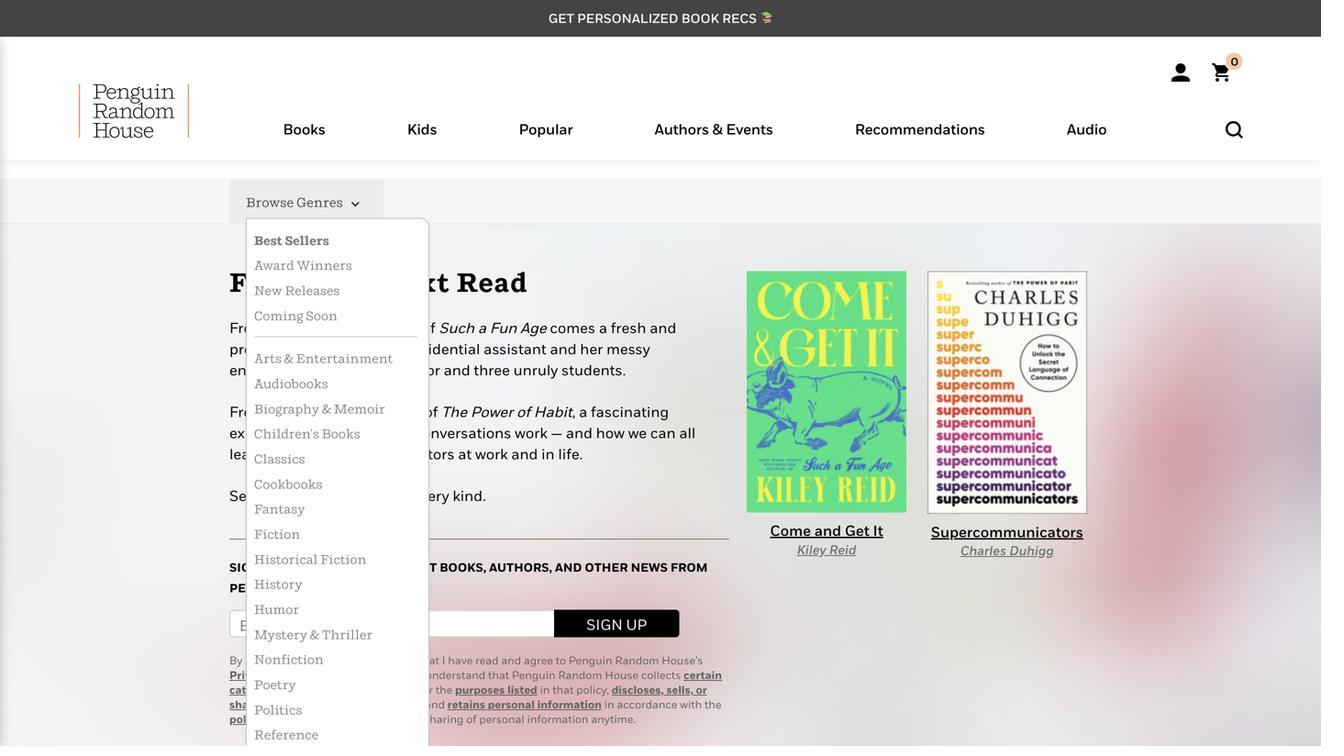 Task type: locate. For each thing, give the bounding box(es) containing it.
1 horizontal spatial up
[[626, 616, 647, 633]]

that
[[418, 654, 440, 667], [488, 669, 509, 682], [553, 683, 574, 696]]

cookbooks
[[254, 477, 323, 491]]

1 vertical spatial with
[[680, 698, 702, 711]]

& left events on the top right
[[713, 120, 723, 138]]

sign up button
[[554, 610, 680, 637]]

personal up politics link
[[302, 683, 349, 696]]

0 vertical spatial in
[[542, 445, 555, 462]]

1 vertical spatial for
[[419, 683, 433, 696]]

0 horizontal spatial sign
[[229, 560, 260, 574]]

0 vertical spatial books
[[283, 120, 326, 138]]

1 horizontal spatial can
[[651, 424, 676, 441]]

new releases link
[[247, 278, 429, 303]]

and right the read
[[501, 654, 521, 667]]

1 horizontal spatial with
[[680, 698, 702, 711]]

1 horizontal spatial fiction
[[320, 552, 367, 567]]

2 from from the top
[[229, 403, 266, 420]]

new releases
[[254, 283, 340, 298]]

list box containing best sellers
[[246, 218, 430, 746]]

in inside "and retains personal information in accordance with the policy . you can"
[[605, 698, 615, 711]]

arts & entertainment
[[254, 351, 393, 366]]

and inside "and retains personal information in accordance with the policy . you can"
[[425, 698, 445, 711]]

books inside list box
[[322, 426, 360, 441]]

for down understand
[[419, 683, 433, 696]]

0 horizontal spatial or
[[411, 713, 421, 726]]

penguin inside by clicking "sign up", i acknowledge that i have read and agree to penguin random house's privacy policy
[[569, 654, 613, 667]]

kiley
[[797, 542, 827, 557]]

assistant
[[484, 340, 547, 358]]

1 vertical spatial random
[[615, 654, 659, 667]]

0 vertical spatial work
[[515, 424, 548, 441]]

at
[[458, 445, 472, 462]]

0 vertical spatial with
[[330, 361, 360, 379]]

releases
[[285, 283, 340, 298]]

get
[[845, 522, 870, 539]]

discloses, sells, or shares certain personal information
[[229, 683, 707, 711]]

and left life. on the bottom left of page
[[511, 445, 538, 462]]

that up purposes listed link
[[488, 669, 509, 682]]

1 i from the left
[[342, 654, 345, 667]]

with inside 'comes a fresh and provocative story about a residential assistant and her messy entanglement with a professor and three unruly students.'
[[330, 361, 360, 379]]

1 horizontal spatial to
[[302, 487, 316, 504]]

0 horizontal spatial for
[[306, 560, 331, 574]]

random up humor link
[[290, 581, 347, 595]]

of down the retains
[[466, 713, 477, 726]]

1 vertical spatial fiction
[[320, 552, 367, 567]]

0 horizontal spatial fiction
[[254, 527, 300, 541]]

1 vertical spatial in
[[540, 683, 550, 696]]

humor link
[[247, 597, 429, 622]]

the down understand
[[436, 683, 453, 696]]

can left all
[[651, 424, 676, 441]]

0 vertical spatial that
[[418, 654, 440, 667]]

or right sells,
[[696, 683, 707, 696]]

power
[[471, 403, 513, 420]]

with down story at top left
[[330, 361, 360, 379]]

1 vertical spatial penguin
[[569, 654, 613, 667]]

of
[[422, 319, 436, 337], [424, 403, 438, 420], [517, 403, 531, 420], [311, 424, 325, 441], [395, 487, 409, 504], [289, 683, 300, 696], [355, 713, 365, 726], [466, 713, 477, 726]]

information down policy,
[[538, 698, 602, 711]]

information down acknowledge
[[352, 683, 416, 696]]

and up sharing
[[425, 698, 445, 711]]

sign inside the sign me up for updates about books, authors, and other news from penguin random house.
[[229, 560, 260, 574]]

1 vertical spatial can
[[289, 713, 308, 726]]

1 horizontal spatial that
[[488, 669, 509, 682]]

from up exploration
[[229, 403, 266, 420]]

policy
[[272, 669, 305, 682]]

penguin up policy,
[[569, 654, 613, 667]]

to right agree
[[556, 654, 566, 667]]

0 vertical spatial for
[[306, 560, 331, 574]]

books inside dropdown button
[[283, 120, 326, 138]]

for down fiction link
[[306, 560, 331, 574]]

the left sale
[[368, 713, 385, 726]]

& right arts
[[284, 351, 294, 366]]

shares
[[229, 698, 265, 711]]

privacy policy link
[[229, 669, 305, 682]]

house.
[[350, 581, 397, 595]]

list box
[[246, 218, 430, 746]]

1 horizontal spatial sign
[[587, 616, 623, 633]]

other
[[585, 560, 628, 574]]

a left "fun"
[[478, 319, 486, 337]]

0 vertical spatial random
[[290, 581, 347, 595]]

read
[[476, 654, 499, 667]]

0 vertical spatial author
[[372, 319, 418, 337]]

sells,
[[667, 683, 694, 696]]

certain down house's
[[684, 669, 722, 682]]

personal down for the purposes listed in that policy,
[[488, 698, 535, 711]]

books,
[[440, 560, 487, 574]]

biography
[[254, 401, 320, 416]]

about down 'from the celebrated author of such a fun age'
[[351, 340, 392, 358]]

by
[[229, 654, 243, 667]]

information
[[352, 683, 416, 696], [358, 698, 422, 711], [538, 698, 602, 711], [527, 713, 589, 726]]

recs
[[722, 11, 757, 26]]

up up 'house'
[[626, 616, 647, 633]]

from for from the bestselling author of the power of habit
[[229, 403, 266, 420]]

the for of the sale or sharing of personal information anytime.
[[368, 713, 385, 726]]

information up sale
[[358, 698, 422, 711]]

2 vertical spatial to
[[556, 654, 566, 667]]

0 horizontal spatial about
[[351, 340, 392, 358]]

0 vertical spatial penguin
[[229, 581, 288, 595]]

personal inside discloses, sells, or shares certain personal information
[[309, 698, 355, 711]]

arts
[[254, 351, 282, 366]]

mystery & thriller link
[[247, 622, 429, 647]]

and down ,
[[566, 424, 593, 441]]

that up understand
[[418, 654, 440, 667]]

2 vertical spatial that
[[553, 683, 574, 696]]

& up "sign
[[310, 627, 319, 642]]

the up children's
[[269, 403, 292, 420]]

can up the reference
[[289, 713, 308, 726]]

work left — on the left bottom
[[515, 424, 548, 441]]

0 horizontal spatial to
[[268, 445, 282, 462]]

1 from from the top
[[229, 319, 266, 337]]

0 vertical spatial or
[[696, 683, 707, 696]]

sign inside button
[[587, 616, 623, 633]]

0 vertical spatial about
[[351, 340, 392, 358]]

penguin inside the sign me up for updates about books, authors, and other news from penguin random house.
[[229, 581, 288, 595]]

1 vertical spatial that
[[488, 669, 509, 682]]

0 horizontal spatial up
[[285, 560, 303, 574]]

supercommunicators link
[[928, 271, 1088, 541]]

new
[[254, 283, 282, 298]]

unruly
[[514, 361, 558, 379]]

of down the policy
[[289, 683, 300, 696]]

about inside the sign me up for updates about books, authors, and other news from penguin random house.
[[394, 560, 437, 574]]

books link
[[283, 120, 326, 160]]

0 vertical spatial from
[[229, 319, 266, 337]]

0 vertical spatial sign
[[229, 560, 260, 574]]

0 horizontal spatial can
[[289, 713, 308, 726]]

policy,
[[577, 683, 609, 696]]

author up professor
[[372, 319, 418, 337]]

that down and understand that penguin random house collects
[[553, 683, 574, 696]]

fresh
[[611, 319, 647, 337]]

and up kiley reid
[[815, 522, 842, 539]]

a up her
[[599, 319, 608, 337]]

from up provocative
[[229, 319, 266, 337]]

fiction down fantasy
[[254, 527, 300, 541]]

1 vertical spatial or
[[411, 713, 421, 726]]

popular button
[[478, 116, 614, 160]]

penguin down me
[[229, 581, 288, 595]]

from
[[229, 319, 266, 337], [229, 403, 266, 420]]

audio button
[[1026, 116, 1148, 160]]

audio
[[1067, 120, 1107, 138]]

for inside the sign me up for updates about books, authors, and other news from penguin random house.
[[306, 560, 331, 574]]

messy
[[607, 340, 650, 358]]

work right at
[[475, 445, 508, 462]]

certain up you
[[268, 698, 306, 711]]

get personalized book recs 📚 link
[[549, 11, 773, 26]]

provocative
[[229, 340, 310, 358]]

0 vertical spatial certain
[[684, 669, 722, 682]]

i
[[342, 654, 345, 667], [442, 654, 446, 667]]

random inside the sign me up for updates about books, authors, and other news from penguin random house.
[[290, 581, 347, 595]]

the right accordance
[[705, 698, 722, 711]]

random
[[290, 581, 347, 595], [615, 654, 659, 667], [558, 669, 603, 682]]

0 horizontal spatial penguin
[[229, 581, 288, 595]]

1 horizontal spatial about
[[394, 560, 437, 574]]

from the bestselling author of the power of habit
[[229, 403, 572, 420]]

1 vertical spatial up
[[626, 616, 647, 633]]

& for arts
[[284, 351, 294, 366]]

of left every
[[395, 487, 409, 504]]

0 horizontal spatial that
[[418, 654, 440, 667]]

sign me up for updates about books, authors, and other news from penguin random house.
[[229, 560, 708, 595]]

1 horizontal spatial i
[[442, 654, 446, 667]]

to inside by clicking "sign up", i acknowledge that i have read and agree to penguin random house's privacy policy
[[556, 654, 566, 667]]

history link
[[247, 572, 429, 597]]

penguin down agree
[[512, 669, 556, 682]]

fiction down fiction link
[[320, 552, 367, 567]]

1 horizontal spatial for
[[419, 683, 433, 696]]

0 horizontal spatial with
[[330, 361, 360, 379]]

personalized
[[577, 11, 679, 26]]

anytime.
[[591, 713, 636, 726]]

& inside dropdown button
[[713, 120, 723, 138]]

coming soon link
[[247, 303, 429, 328]]

with down sells,
[[680, 698, 702, 711]]

about inside 'comes a fresh and provocative story about a residential assistant and her messy entanglement with a professor and three unruly students.'
[[351, 340, 392, 358]]

come and get it link
[[747, 271, 907, 539]]

2 vertical spatial random
[[558, 669, 603, 682]]

author for celebrated
[[372, 319, 418, 337]]

with
[[330, 361, 360, 379], [680, 698, 702, 711]]

2 horizontal spatial to
[[556, 654, 566, 667]]

kids link
[[407, 120, 437, 160]]

of left the
[[424, 403, 438, 420]]

author up makes
[[375, 403, 421, 420]]

your
[[305, 266, 374, 298]]

what
[[328, 424, 362, 441]]

up right me
[[285, 560, 303, 574]]

1 vertical spatial author
[[375, 403, 421, 420]]

fantasy
[[254, 502, 305, 516]]

i right "up","
[[342, 654, 345, 667]]

can inside "and retains personal information in accordance with the policy . you can"
[[289, 713, 308, 726]]

and left other
[[555, 560, 582, 574]]

1 vertical spatial sign
[[587, 616, 623, 633]]

2 horizontal spatial penguin
[[569, 654, 613, 667]]

sign left me
[[229, 560, 260, 574]]

2 horizontal spatial random
[[615, 654, 659, 667]]

age
[[521, 319, 547, 337]]

0 vertical spatial up
[[285, 560, 303, 574]]

me
[[263, 560, 283, 574]]

1 horizontal spatial or
[[696, 683, 707, 696]]

1 vertical spatial from
[[229, 403, 266, 420]]

certain inside discloses, sells, or shares certain personal information
[[268, 698, 306, 711]]

about up house.
[[394, 560, 437, 574]]

kiley reid link
[[797, 542, 857, 557]]

0 vertical spatial can
[[651, 424, 676, 441]]

of down the biography & memoir
[[311, 424, 325, 441]]

penguin
[[229, 581, 288, 595], [569, 654, 613, 667], [512, 669, 556, 682]]

to left be
[[268, 445, 282, 462]]

2 vertical spatial in
[[605, 698, 615, 711]]

reid
[[830, 542, 857, 557]]

fiction
[[254, 527, 300, 541], [320, 552, 367, 567]]

the up provocative
[[269, 319, 292, 337]]

0 horizontal spatial i
[[342, 654, 345, 667]]

we
[[628, 424, 647, 441]]

or
[[696, 683, 707, 696], [411, 713, 421, 726]]

0 vertical spatial fiction
[[254, 527, 300, 541]]

1 horizontal spatial work
[[515, 424, 548, 441]]

1 vertical spatial work
[[475, 445, 508, 462]]

fiction inside fiction link
[[254, 527, 300, 541]]

& for biography
[[322, 401, 331, 416]]

sign for sign me up for updates about books, authors, and other news from penguin random house.
[[229, 560, 260, 574]]

kids button
[[366, 116, 478, 160]]

a up professor
[[395, 340, 404, 358]]

the for for the purposes listed in that policy,
[[436, 683, 453, 696]]

you
[[267, 713, 286, 726]]

information down retains personal information link
[[527, 713, 589, 726]]

1 horizontal spatial penguin
[[512, 669, 556, 682]]

up inside sign up button
[[626, 616, 647, 633]]

entanglement
[[229, 361, 327, 379]]

listed
[[508, 683, 538, 696]]

or right sale
[[411, 713, 421, 726]]

1 vertical spatial about
[[394, 560, 437, 574]]

1 vertical spatial certain
[[268, 698, 306, 711]]

a
[[478, 319, 486, 337], [599, 319, 608, 337], [395, 340, 404, 358], [363, 361, 372, 379], [579, 403, 588, 420]]

to left "find"
[[302, 487, 316, 504]]

1 horizontal spatial random
[[558, 669, 603, 682]]

a right ,
[[579, 403, 588, 420]]

i left have
[[442, 654, 446, 667]]

sign
[[229, 560, 260, 574], [587, 616, 623, 633]]

1 vertical spatial books
[[322, 426, 360, 441]]

charles duhigg link
[[961, 543, 1054, 558]]

categories
[[229, 683, 286, 696]]

retains personal information link
[[448, 698, 602, 711]]

can inside , a fascinating exploration of what makes conversations work — and how we can all learn to be supercommunicators at work and in life.
[[651, 424, 676, 441]]

0 horizontal spatial certain
[[268, 698, 306, 711]]

get personalized book recs 📚
[[549, 11, 773, 26]]

in down and understand that penguin random house collects
[[540, 683, 550, 696]]

books up browse genres
[[283, 120, 326, 138]]

get
[[549, 11, 574, 26]]

& down "audiobooks" link at the left of the page
[[322, 401, 331, 416]]

by clicking "sign up", i acknowledge that i have read and agree to penguin random house's privacy policy
[[229, 654, 703, 682]]

discloses, sells, or shares certain personal information link
[[229, 683, 707, 711]]

random up policy,
[[558, 669, 603, 682]]

children's books
[[254, 426, 360, 441]]

personal down poetry link
[[309, 698, 355, 711]]

fascinating
[[591, 403, 669, 420]]

find your next read
[[229, 266, 528, 298]]

in left life. on the bottom left of page
[[542, 445, 555, 462]]

personal
[[302, 683, 349, 696], [309, 698, 355, 711], [488, 698, 535, 711], [479, 713, 525, 726]]

0 horizontal spatial random
[[290, 581, 347, 595]]

0 vertical spatial to
[[268, 445, 282, 462]]

reference
[[254, 727, 319, 742]]

sign for sign up
[[587, 616, 623, 633]]

in up anytime. at the left bottom
[[605, 698, 615, 711]]

1 horizontal spatial certain
[[684, 669, 722, 682]]

work
[[515, 424, 548, 441], [475, 445, 508, 462]]

sign up 'house'
[[587, 616, 623, 633]]

books down bestselling
[[322, 426, 360, 441]]

random up 'house'
[[615, 654, 659, 667]]



Task type: describe. For each thing, give the bounding box(es) containing it.
audio link
[[1067, 120, 1107, 160]]

award
[[254, 258, 294, 273]]

for the purposes listed in that policy,
[[416, 683, 612, 696]]

& for authors
[[713, 120, 723, 138]]

winners
[[297, 258, 352, 273]]

.
[[262, 713, 264, 726]]

book
[[682, 11, 719, 26]]

of inside , a fascinating exploration of what makes conversations work — and how we can all learn to be supercommunicators at work and in life.
[[311, 424, 325, 441]]

memoir
[[334, 401, 385, 416]]

in for information
[[605, 698, 615, 711]]

audiobooks
[[254, 376, 328, 391]]

charles
[[961, 543, 1007, 558]]

professor
[[375, 361, 440, 379]]

how
[[596, 424, 625, 441]]

2 i from the left
[[442, 654, 446, 667]]

personal down retains personal information link
[[479, 713, 525, 726]]

of up the residential
[[422, 319, 436, 337]]

and inside the sign me up for updates about books, authors, and other news from penguin random house.
[[555, 560, 582, 574]]

children's
[[254, 426, 319, 441]]

and inside by clicking "sign up", i acknowledge that i have read and agree to penguin random house's privacy policy
[[501, 654, 521, 667]]

conversations
[[414, 424, 512, 441]]

that inside by clicking "sign up", i acknowledge that i have read and agree to penguin random house's privacy policy
[[418, 654, 440, 667]]

2 horizontal spatial that
[[553, 683, 574, 696]]

cookbooks link
[[247, 472, 429, 497]]

information inside certain categories of personal information
[[352, 683, 416, 696]]

arts & entertainment link
[[247, 346, 429, 371]]

the for from the celebrated author of such a fun age
[[269, 319, 292, 337]]

random inside by clicking "sign up", i acknowledge that i have read and agree to penguin random house's privacy policy
[[615, 654, 659, 667]]

reference link
[[247, 722, 429, 746]]

shopping cart image
[[1212, 53, 1244, 82]]

celebrated
[[295, 319, 369, 337]]

historical fiction
[[254, 552, 367, 567]]

personal inside certain categories of personal information
[[302, 683, 349, 696]]

authors & events button
[[614, 116, 814, 160]]

information inside discloses, sells, or shares certain personal information
[[358, 698, 422, 711]]

makes
[[366, 424, 411, 441]]

Browse Genres field
[[246, 180, 384, 225]]

classics link
[[247, 447, 429, 472]]

main navigation element
[[34, 84, 1288, 160]]

and retains personal information in accordance with the policy . you can
[[229, 698, 722, 726]]

sign in image
[[1172, 63, 1190, 82]]

residential
[[407, 340, 480, 358]]

books
[[350, 487, 392, 504]]

duhigg
[[1010, 543, 1054, 558]]

purposes
[[455, 683, 505, 696]]

exploration
[[229, 424, 308, 441]]

information inside "and retains personal information in accordance with the policy . you can"
[[538, 698, 602, 711]]

authors & events
[[655, 120, 773, 138]]

events
[[726, 120, 773, 138]]

a up memoir
[[363, 361, 372, 379]]

up inside the sign me up for updates about books, authors, and other news from penguin random house.
[[285, 560, 303, 574]]

habit
[[534, 403, 572, 420]]

in for listed
[[540, 683, 550, 696]]

sign up
[[587, 616, 647, 633]]

coming
[[254, 308, 303, 323]]

supercommunicators
[[931, 523, 1084, 541]]

search image
[[1226, 121, 1244, 138]]

author for bestselling
[[375, 403, 421, 420]]

in inside , a fascinating exploration of what makes conversations work — and how we can all learn to be supercommunicators at work and in life.
[[542, 445, 555, 462]]

penguin random house image
[[79, 84, 189, 139]]

authors & events link
[[655, 120, 773, 160]]

,
[[572, 403, 576, 420]]

kids
[[407, 120, 437, 138]]

and down the residential
[[444, 361, 471, 379]]

historical
[[254, 552, 318, 567]]

with inside "and retains personal information in accordance with the policy . you can"
[[680, 698, 702, 711]]

poetry link
[[247, 672, 429, 697]]

and down acknowledge
[[403, 669, 423, 682]]

books button
[[242, 116, 366, 160]]

learn
[[229, 445, 265, 462]]

see
[[229, 487, 255, 504]]

recommendations
[[855, 120, 986, 138]]

from the celebrated author of such a fun age
[[229, 319, 547, 337]]

of left sale
[[355, 713, 365, 726]]

humor
[[254, 602, 299, 617]]

recommendations link
[[855, 120, 986, 160]]

house's
[[662, 654, 703, 667]]

house
[[605, 669, 639, 682]]

the
[[442, 403, 467, 420]]

fun
[[490, 319, 517, 337]]

award winners
[[254, 258, 352, 273]]

a inside , a fascinating exploration of what makes conversations work — and how we can all learn to be supercommunicators at work and in life.
[[579, 403, 588, 420]]

up",
[[319, 654, 339, 667]]

0 horizontal spatial work
[[475, 445, 508, 462]]

agree
[[524, 654, 553, 667]]

or inside discloses, sells, or shares certain personal information
[[696, 683, 707, 696]]

from for from the celebrated author of such a fun age
[[229, 319, 266, 337]]

come
[[770, 522, 811, 539]]

fantasy link
[[247, 497, 429, 522]]

personal inside "and retains personal information in accordance with the policy . you can"
[[488, 698, 535, 711]]

the for from the bestselling author of the power of habit
[[269, 403, 292, 420]]

policy link
[[229, 713, 262, 726]]

browse by category or genre navigation
[[229, 180, 780, 746]]

& for mystery
[[310, 627, 319, 642]]

mystery & thriller
[[254, 627, 373, 642]]

📚
[[760, 11, 773, 26]]

updates
[[334, 560, 392, 574]]

nonfiction
[[254, 652, 324, 667]]

Enter Email email field
[[229, 610, 555, 637]]

accordance
[[617, 698, 678, 711]]

fiction inside historical fiction link
[[320, 552, 367, 567]]

charles duhigg
[[961, 543, 1054, 558]]

of left habit
[[517, 403, 531, 420]]

the inside "and retains personal information in accordance with the policy . you can"
[[705, 698, 722, 711]]

of inside certain categories of personal information
[[289, 683, 300, 696]]

below
[[258, 487, 299, 504]]

angle down image
[[346, 197, 360, 211]]

to inside , a fascinating exploration of what makes conversations work — and how we can all learn to be supercommunicators at work and in life.
[[268, 445, 282, 462]]

comes a fresh and provocative story about a residential assistant and her messy entanglement with a professor and three unruly students.
[[229, 319, 677, 379]]

certain inside certain categories of personal information
[[684, 669, 722, 682]]

and down 'comes'
[[550, 340, 577, 358]]

soon
[[306, 308, 338, 323]]

biography & memoir
[[254, 401, 385, 416]]

news
[[631, 560, 668, 574]]

politics link
[[247, 697, 429, 722]]

such
[[439, 319, 475, 337]]

1 vertical spatial to
[[302, 487, 316, 504]]

read
[[457, 266, 528, 298]]

authors,
[[489, 560, 552, 574]]

sale
[[387, 713, 408, 726]]

purposes listed link
[[455, 683, 538, 696]]

and right fresh
[[650, 319, 677, 337]]

best
[[254, 233, 282, 248]]

biography & memoir link
[[247, 396, 429, 421]]

mystery
[[254, 627, 308, 642]]

fiction link
[[247, 522, 429, 547]]

come and get it
[[770, 522, 884, 539]]

2 vertical spatial penguin
[[512, 669, 556, 682]]

browse genres
[[246, 195, 346, 210]]

certain categories of personal information link
[[229, 669, 722, 696]]

list box inside the browse by category or genre navigation
[[246, 218, 430, 746]]



Task type: vqa. For each thing, say whether or not it's contained in the screenshot.
WITCHES
no



